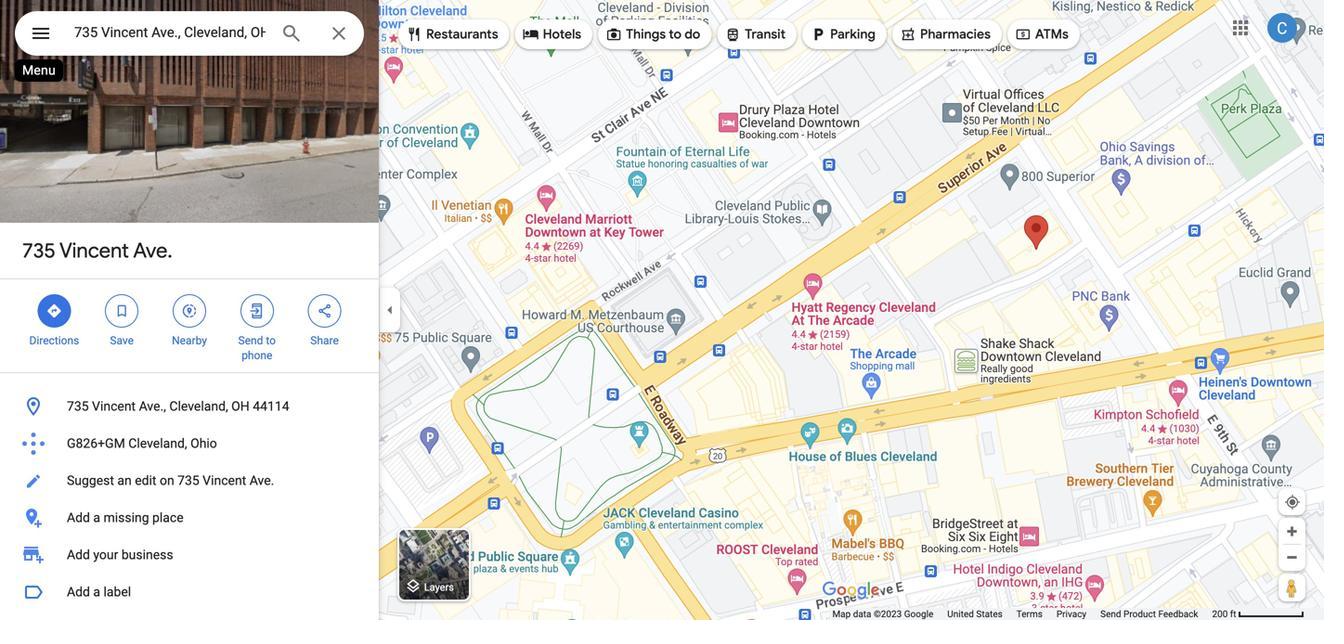 Task type: locate. For each thing, give the bounding box(es) containing it.

[[725, 24, 741, 45]]

None field
[[74, 21, 266, 44]]

cleveland, up "ohio"
[[169, 399, 228, 414]]

0 vertical spatial a
[[93, 510, 100, 526]]

show street view coverage image
[[1279, 574, 1306, 602]]

1 vertical spatial 735
[[67, 399, 89, 414]]

add inside add a label button
[[67, 585, 90, 600]]

735 vincent ave., cleveland, oh 44114 button
[[0, 388, 379, 425]]

add inside add a missing place button
[[67, 510, 90, 526]]

ave. up actions for 735 vincent ave. region
[[133, 238, 172, 264]]

a
[[93, 510, 100, 526], [93, 585, 100, 600]]

vincent down "ohio"
[[203, 473, 246, 489]]

 restaurants
[[406, 24, 498, 45]]

cleveland, down ave.,
[[128, 436, 187, 451]]

send for send to phone
[[238, 334, 263, 347]]

1 vertical spatial send
[[1101, 609, 1122, 620]]

1 vertical spatial add
[[67, 547, 90, 563]]


[[810, 24, 827, 45]]

1 horizontal spatial 735
[[67, 399, 89, 414]]

cleveland,
[[169, 399, 228, 414], [128, 436, 187, 451]]


[[406, 24, 423, 45]]

0 vertical spatial to
[[669, 26, 682, 43]]

200 ft
[[1212, 609, 1237, 620]]

send left the product
[[1101, 609, 1122, 620]]

735 vincent ave. main content
[[0, 0, 379, 620]]

footer containing map data ©2023 google
[[833, 608, 1212, 620]]

pharmacies
[[920, 26, 991, 43]]

0 vertical spatial ave.
[[133, 238, 172, 264]]

vincent for ave.,
[[92, 399, 136, 414]]

2 horizontal spatial 735
[[178, 473, 199, 489]]

to
[[669, 26, 682, 43], [266, 334, 276, 347]]

cleveland, inside button
[[128, 436, 187, 451]]

1 horizontal spatial to
[[669, 26, 682, 43]]

©2023
[[874, 609, 902, 620]]

1 a from the top
[[93, 510, 100, 526]]

restaurants
[[426, 26, 498, 43]]

footer
[[833, 608, 1212, 620]]

735
[[22, 238, 56, 264], [67, 399, 89, 414], [178, 473, 199, 489]]

0 horizontal spatial 735
[[22, 238, 56, 264]]

1 vertical spatial vincent
[[92, 399, 136, 414]]

phone
[[242, 349, 272, 362]]

vincent
[[59, 238, 129, 264], [92, 399, 136, 414], [203, 473, 246, 489]]

states
[[976, 609, 1003, 620]]

place
[[152, 510, 184, 526]]

send inside send to phone
[[238, 334, 263, 347]]

send up "phone"
[[238, 334, 263, 347]]

a left label at the bottom of the page
[[93, 585, 100, 600]]

business
[[121, 547, 173, 563]]

add a label
[[67, 585, 131, 600]]

0 vertical spatial cleveland,
[[169, 399, 228, 414]]


[[249, 301, 265, 321]]

735 up 
[[22, 238, 56, 264]]

atms
[[1035, 26, 1069, 43]]

google maps element
[[0, 0, 1324, 620]]

0 vertical spatial 735
[[22, 238, 56, 264]]

0 vertical spatial add
[[67, 510, 90, 526]]

ave.
[[133, 238, 172, 264], [250, 473, 274, 489]]

on
[[160, 473, 174, 489]]

a left missing
[[93, 510, 100, 526]]

parking
[[830, 26, 876, 43]]

1 vertical spatial ave.
[[250, 473, 274, 489]]

0 vertical spatial vincent
[[59, 238, 129, 264]]

data
[[853, 609, 872, 620]]

735 vincent ave.
[[22, 238, 172, 264]]

united
[[948, 609, 974, 620]]

200
[[1212, 609, 1228, 620]]

3 add from the top
[[67, 585, 90, 600]]

add a label button
[[0, 574, 379, 611]]

0 horizontal spatial send
[[238, 334, 263, 347]]

an
[[117, 473, 132, 489]]

 pharmacies
[[900, 24, 991, 45]]

terms
[[1017, 609, 1043, 620]]

to inside ' things to do'
[[669, 26, 682, 43]]

2 vertical spatial add
[[67, 585, 90, 600]]

vincent left ave.,
[[92, 399, 136, 414]]

0 vertical spatial send
[[238, 334, 263, 347]]

add left label at the bottom of the page
[[67, 585, 90, 600]]

send inside button
[[1101, 609, 1122, 620]]

vincent for ave.
[[59, 238, 129, 264]]

1 add from the top
[[67, 510, 90, 526]]

privacy
[[1057, 609, 1087, 620]]

ave. down 44114
[[250, 473, 274, 489]]

735 up g826+gm
[[67, 399, 89, 414]]

200 ft button
[[1212, 609, 1305, 620]]

add
[[67, 510, 90, 526], [67, 547, 90, 563], [67, 585, 90, 600]]

to inside send to phone
[[266, 334, 276, 347]]

0 horizontal spatial to
[[266, 334, 276, 347]]

1 vertical spatial to
[[266, 334, 276, 347]]

to up "phone"
[[266, 334, 276, 347]]

suggest
[[67, 473, 114, 489]]

 parking
[[810, 24, 876, 45]]

1 horizontal spatial ave.
[[250, 473, 274, 489]]

1 vertical spatial cleveland,
[[128, 436, 187, 451]]

0 horizontal spatial ave.
[[133, 238, 172, 264]]

2 add from the top
[[67, 547, 90, 563]]

suggest an edit on 735 vincent ave.
[[67, 473, 274, 489]]

735 right on
[[178, 473, 199, 489]]

map
[[833, 609, 851, 620]]

add down suggest on the left of the page
[[67, 510, 90, 526]]

vincent up 
[[59, 238, 129, 264]]


[[1015, 24, 1032, 45]]

to left 'do'
[[669, 26, 682, 43]]

add inside add your business 'link'
[[67, 547, 90, 563]]

google
[[904, 609, 934, 620]]

zoom out image
[[1285, 551, 1299, 565]]

735 for 735 vincent ave.
[[22, 238, 56, 264]]

1 horizontal spatial send
[[1101, 609, 1122, 620]]

share
[[310, 334, 339, 347]]

add left your
[[67, 547, 90, 563]]

2 a from the top
[[93, 585, 100, 600]]

send
[[238, 334, 263, 347], [1101, 609, 1122, 620]]

label
[[104, 585, 131, 600]]

1 vertical spatial a
[[93, 585, 100, 600]]



Task type: vqa. For each thing, say whether or not it's contained in the screenshot.
first the Nonstop from the bottom of the Best Flights Main Content
no



Task type: describe. For each thing, give the bounding box(es) containing it.
united states
[[948, 609, 1003, 620]]

map data ©2023 google
[[833, 609, 934, 620]]


[[181, 301, 198, 321]]


[[30, 20, 52, 47]]

missing
[[104, 510, 149, 526]]

add for add a missing place
[[67, 510, 90, 526]]

add a missing place
[[67, 510, 184, 526]]

google account: cat marinescu  
(ecaterina.marinescu@adept.ai) image
[[1268, 13, 1297, 43]]

ave. inside button
[[250, 473, 274, 489]]

add your business link
[[0, 537, 379, 574]]

oh
[[231, 399, 250, 414]]

cleveland, inside button
[[169, 399, 228, 414]]

product
[[1124, 609, 1156, 620]]


[[316, 301, 333, 321]]

 button
[[15, 11, 67, 59]]

a for missing
[[93, 510, 100, 526]]

g826+gm
[[67, 436, 125, 451]]

show your location image
[[1284, 494, 1301, 511]]

do
[[685, 26, 701, 43]]

privacy button
[[1057, 608, 1087, 620]]

add for add a label
[[67, 585, 90, 600]]

none field inside 735 vincent ave., cleveland, oh 44114 field
[[74, 21, 266, 44]]

add for add your business
[[67, 547, 90, 563]]

directions
[[29, 334, 79, 347]]

 atms
[[1015, 24, 1069, 45]]

footer inside google maps element
[[833, 608, 1212, 620]]


[[900, 24, 917, 45]]

a for label
[[93, 585, 100, 600]]


[[606, 24, 622, 45]]

2 vertical spatial 735
[[178, 473, 199, 489]]

send for send product feedback
[[1101, 609, 1122, 620]]

g826+gm cleveland, ohio
[[67, 436, 217, 451]]

 hotels
[[523, 24, 582, 45]]

 things to do
[[606, 24, 701, 45]]

ohio
[[190, 436, 217, 451]]

 search field
[[15, 11, 364, 59]]

g826+gm cleveland, ohio button
[[0, 425, 379, 463]]

add your business
[[67, 547, 173, 563]]


[[46, 301, 63, 321]]

735 vincent ave., cleveland, oh 44114
[[67, 399, 289, 414]]

collapse side panel image
[[380, 300, 400, 320]]

 transit
[[725, 24, 786, 45]]

terms button
[[1017, 608, 1043, 620]]

transit
[[745, 26, 786, 43]]

things
[[626, 26, 666, 43]]

layers
[[424, 582, 454, 593]]

zoom in image
[[1285, 525, 1299, 539]]

suggest an edit on 735 vincent ave. button
[[0, 463, 379, 500]]

add a missing place button
[[0, 500, 379, 537]]

united states button
[[948, 608, 1003, 620]]


[[523, 24, 539, 45]]

actions for 735 vincent ave. region
[[0, 280, 379, 372]]

735 for 735 vincent ave., cleveland, oh 44114
[[67, 399, 89, 414]]


[[113, 301, 130, 321]]

save
[[110, 334, 134, 347]]

ave.,
[[139, 399, 166, 414]]

feedback
[[1159, 609, 1199, 620]]

ft
[[1230, 609, 1237, 620]]

nearby
[[172, 334, 207, 347]]

your
[[93, 547, 118, 563]]

send product feedback
[[1101, 609, 1199, 620]]

send product feedback button
[[1101, 608, 1199, 620]]

hotels
[[543, 26, 582, 43]]

edit
[[135, 473, 156, 489]]

44114
[[253, 399, 289, 414]]

735 Vincent Ave., Cleveland, OH 44114 field
[[15, 11, 364, 56]]

2 vertical spatial vincent
[[203, 473, 246, 489]]

send to phone
[[238, 334, 276, 362]]



